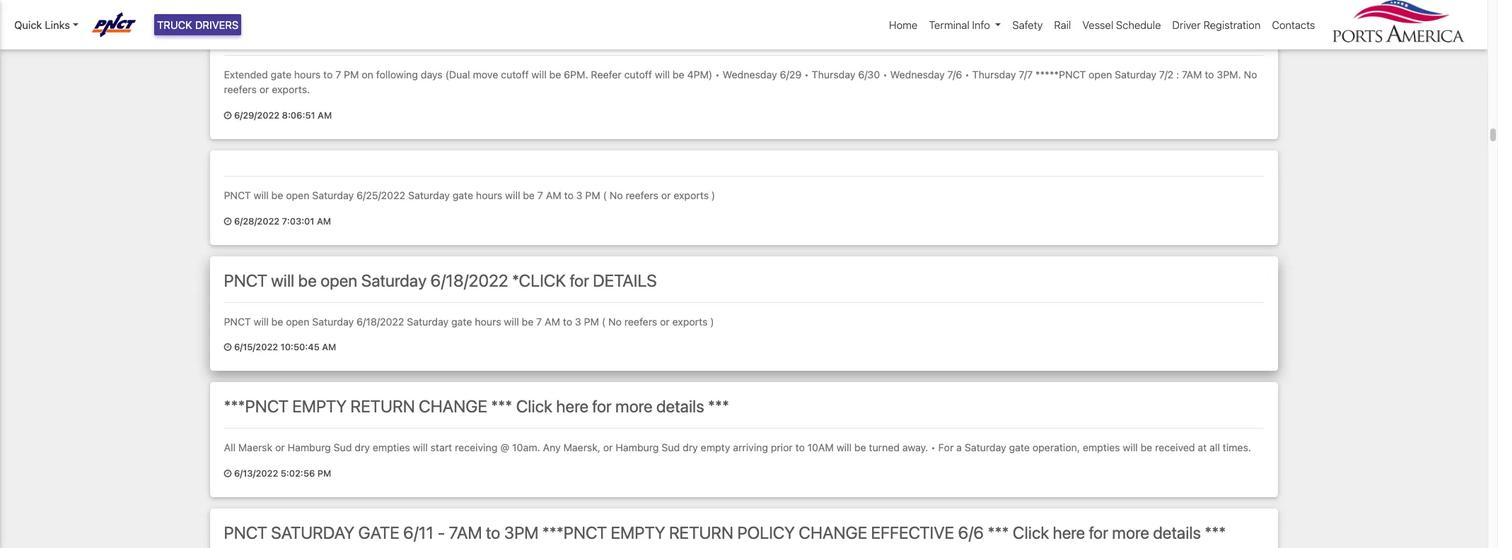 Task type: describe. For each thing, give the bounding box(es) containing it.
( for pnct will be open saturday 6/18/2022 saturday gate hours will be 7 am to 3 pm ( no reefers or exports )
[[602, 316, 606, 328]]

0 horizontal spatial change
[[419, 397, 487, 417]]

2 hamburg from the left
[[616, 442, 659, 454]]

vessel schedule link
[[1077, 11, 1167, 39]]

am for 6/29/2022 8:06:51 am
[[318, 110, 332, 121]]

3pm
[[504, 523, 539, 543]]

links
[[45, 18, 70, 31]]

1 horizontal spatial on
[[917, 23, 935, 43]]

6/6
[[958, 523, 984, 543]]

1 vertical spatial click
[[1013, 523, 1049, 543]]

7 for 6/18/2022
[[536, 316, 542, 328]]

1 horizontal spatial more
[[1112, 523, 1149, 543]]

home link
[[883, 11, 923, 39]]

times.
[[1223, 442, 1251, 454]]

6/30
[[858, 68, 880, 80]]

hours for 6/25/2022
[[476, 190, 502, 202]]

open inside extended gate hours to 7 pm on following days                  (dual move cutoff will be 6pm.  reefer cutoff will be 4pm)  • wednesday 6/29 • thursday 6/30 • wednesday 7/6 • thursday 7/7 *****pnct open  saturday 7/2 : 7am to 3pm.  no reefers or exports.
[[1089, 68, 1112, 80]]

registration
[[1204, 18, 1261, 31]]

0 vertical spatial ***pnct
[[796, 23, 861, 43]]

4pm)
[[687, 68, 712, 80]]

6/18/2022 for *click
[[430, 271, 508, 291]]

terminal info
[[929, 18, 990, 31]]

all
[[224, 442, 236, 454]]

drivers
[[195, 18, 239, 31]]

2 vertical spatial ***pnct
[[542, 523, 607, 543]]

6/13/2022
[[234, 469, 278, 479]]

exports.
[[272, 84, 310, 96]]

arriving
[[733, 442, 768, 454]]

effective
[[871, 523, 954, 543]]

reefer
[[591, 68, 621, 80]]

maersk,
[[563, 442, 601, 454]]

1 horizontal spatial details
[[1153, 523, 1201, 543]]

6pm.
[[564, 68, 588, 80]]

-
[[438, 523, 445, 543]]

10:50:45
[[281, 342, 320, 353]]

pnct for pnct saturday gate 6/11 - 7am to 3pm ***pnct empty return policy change effective 6/6 ***  click here for more details ***
[[224, 523, 267, 543]]

0 vertical spatial here
[[556, 397, 588, 417]]

1 hamburg from the left
[[288, 442, 331, 454]]

6/29/2022
[[234, 110, 280, 121]]

hours for 6/18/2022
[[475, 316, 501, 328]]

vessel
[[1082, 18, 1113, 31]]

1 empties from the left
[[373, 442, 410, 454]]

• right 6/29
[[804, 68, 809, 80]]

contacts
[[1272, 18, 1315, 31]]

at
[[1198, 442, 1207, 454]]

7/7
[[1019, 68, 1033, 80]]

july
[[975, 23, 1005, 43]]

***pnct empty return change *** click here for more details ***
[[224, 397, 729, 417]]

reefers for pnct will be open saturday 6/18/2022 saturday gate hours will be 7 am to 3 pm ( no reefers or exports )
[[624, 316, 657, 328]]

or inside extended gate hours to 7 pm on following days                  (dual move cutoff will be 6pm.  reefer cutoff will be 4pm)  • wednesday 6/29 • thursday 6/30 • wednesday 7/6 • thursday 7/7 *****pnct open  saturday 7/2 : 7am to 3pm.  no reefers or exports.
[[259, 84, 269, 96]]

clock o image
[[224, 470, 232, 479]]

0 horizontal spatial click
[[516, 397, 552, 417]]

prior
[[771, 442, 793, 454]]

pm inside extended gate hours to 7 pm on following days                  (dual move cutoff will be 6pm.  reefer cutoff will be 4pm)  • wednesday 6/29 • thursday 6/30 • wednesday 7/6 • thursday 7/7 *****pnct open  saturday 7/2 : 7am to 3pm.  no reefers or exports.
[[344, 68, 359, 80]]

0 vertical spatial empty
[[292, 397, 347, 417]]

6/28/2022
[[234, 216, 280, 227]]

driver
[[1172, 18, 1201, 31]]

3 for pnct will be open saturday 6/18/2022 saturday gate hours will be 7 am to 3 pm ( no reefers or exports )
[[575, 316, 581, 328]]

4th
[[1009, 23, 1034, 43]]

( for pnct will be open saturday 6/25/2022 saturday gate hours will be 7 am to 3 pm ( no reefers or exports )
[[603, 190, 607, 202]]

:
[[1176, 68, 1179, 80]]

*details
[[479, 23, 550, 43]]

1 horizontal spatial empty
[[611, 523, 665, 543]]

open for pnct will be open saturday 6/25/2022 saturday gate hours will be 7 am to 3 pm ( no reefers or exports )
[[286, 190, 309, 202]]

6/15/2022
[[234, 342, 278, 353]]

pnct will be open saturday 6/18/2022 saturday gate hours will be 7 am to 3 pm ( no reefers or exports )
[[224, 316, 714, 328]]

details
[[593, 271, 657, 291]]

wed/thur extended gate hours *details here***  pnct open saturday 7/2 ***pnct closed on mon july 4th ***
[[224, 23, 1059, 43]]

• right 7/6
[[965, 68, 970, 80]]

here***
[[554, 23, 608, 43]]

a
[[956, 442, 962, 454]]

rail link
[[1048, 11, 1077, 39]]

driver registration
[[1172, 18, 1261, 31]]

1 thursday from the left
[[812, 68, 855, 80]]

contacts link
[[1266, 11, 1321, 39]]

start
[[431, 442, 452, 454]]

policy
[[737, 523, 795, 543]]

received
[[1155, 442, 1195, 454]]

1 sud from the left
[[334, 442, 352, 454]]

pnct for pnct will be open saturday 6/18/2022 saturday gate hours will be 7 am to 3 pm ( no reefers or exports )
[[224, 316, 251, 328]]

2 cutoff from the left
[[624, 68, 652, 80]]

any
[[543, 442, 561, 454]]

1 vertical spatial ***pnct
[[224, 397, 288, 417]]

safety
[[1012, 18, 1043, 31]]

receiving
[[455, 442, 498, 454]]

operation,
[[1033, 442, 1080, 454]]

empty
[[701, 442, 730, 454]]

1 cutoff from the left
[[501, 68, 529, 80]]

6/15/2022 10:50:45 am
[[232, 342, 336, 353]]

hours
[[432, 23, 476, 43]]

10am
[[808, 442, 834, 454]]

rail
[[1054, 18, 1071, 31]]

schedule
[[1116, 18, 1161, 31]]

truck drivers
[[157, 18, 239, 31]]

pnct will be open saturday 6/18/2022 *click for details
[[224, 271, 657, 291]]

*click
[[512, 271, 566, 291]]

• right 6/30
[[883, 68, 887, 80]]

pnct will be open saturday 6/25/2022 saturday gate hours will be 7 am to 3 pm ( no reefers or exports )
[[224, 190, 715, 202]]

2 empties from the left
[[1083, 442, 1120, 454]]

3 for pnct will be open saturday 6/25/2022 saturday gate hours will be 7 am to 3 pm ( no reefers or exports )
[[576, 190, 583, 202]]

8:06:51
[[282, 110, 315, 121]]

no for pnct will be open saturday 6/25/2022 saturday gate hours will be 7 am to 3 pm ( no reefers or exports )
[[610, 190, 623, 202]]

*****pnct
[[1036, 68, 1086, 80]]

7 inside extended gate hours to 7 pm on following days                  (dual move cutoff will be 6pm.  reefer cutoff will be 4pm)  • wednesday 6/29 • thursday 6/30 • wednesday 7/6 • thursday 7/7 *****pnct open  saturday 7/2 : 7am to 3pm.  no reefers or exports.
[[335, 68, 341, 80]]

move
[[473, 68, 498, 80]]

info
[[972, 18, 990, 31]]



Task type: locate. For each thing, give the bounding box(es) containing it.
***
[[1038, 23, 1059, 43], [491, 397, 512, 417], [708, 397, 729, 417], [988, 523, 1009, 543], [1205, 523, 1226, 543]]

***pnct up 6/29
[[796, 23, 861, 43]]

on left following
[[362, 68, 373, 80]]

extended up 6/29/2022
[[224, 68, 268, 80]]

for
[[938, 442, 954, 454]]

exports for pnct will be open saturday 6/18/2022 saturday gate hours will be 7 am to 3 pm ( no reefers or exports )
[[672, 316, 708, 328]]

thursday left 7/7
[[972, 68, 1016, 80]]

pnct up 6/28/2022
[[224, 190, 251, 202]]

3pm.
[[1217, 68, 1241, 80]]

1 horizontal spatial return
[[669, 523, 734, 543]]

quick
[[14, 18, 42, 31]]

6/18/2022 for saturday
[[357, 316, 404, 328]]

10am.
[[512, 442, 540, 454]]

all
[[1210, 442, 1220, 454]]

empties left start
[[373, 442, 410, 454]]

no inside extended gate hours to 7 pm on following days                  (dual move cutoff will be 6pm.  reefer cutoff will be 4pm)  • wednesday 6/29 • thursday 6/30 • wednesday 7/6 • thursday 7/7 *****pnct open  saturday 7/2 : 7am to 3pm.  no reefers or exports.
[[1244, 68, 1257, 80]]

thursday left 6/30
[[812, 68, 855, 80]]

change right the 'policy'
[[799, 523, 867, 543]]

1 horizontal spatial change
[[799, 523, 867, 543]]

2 sud from the left
[[662, 442, 680, 454]]

1 vertical spatial 3
[[575, 316, 581, 328]]

on left mon
[[917, 23, 935, 43]]

0 vertical spatial click
[[516, 397, 552, 417]]

1 vertical spatial return
[[669, 523, 734, 543]]

1 dry from the left
[[355, 442, 370, 454]]

gate for extended
[[387, 23, 428, 43]]

1 horizontal spatial empties
[[1083, 442, 1120, 454]]

extended inside extended gate hours to 7 pm on following days                  (dual move cutoff will be 6pm.  reefer cutoff will be 4pm)  • wednesday 6/29 • thursday 6/30 • wednesday 7/6 • thursday 7/7 *****pnct open  saturday 7/2 : 7am to 3pm.  no reefers or exports.
[[224, 68, 268, 80]]

7:03:01
[[282, 216, 314, 227]]

1 horizontal spatial click
[[1013, 523, 1049, 543]]

home
[[889, 18, 918, 31]]

here
[[556, 397, 588, 417], [1053, 523, 1085, 543]]

7/6
[[948, 68, 962, 80]]

***pnct
[[796, 23, 861, 43], [224, 397, 288, 417], [542, 523, 607, 543]]

be
[[549, 68, 561, 80], [673, 68, 684, 80], [271, 190, 283, 202], [523, 190, 535, 202], [298, 271, 317, 291], [271, 316, 283, 328], [522, 316, 534, 328], [854, 442, 866, 454], [1141, 442, 1152, 454]]

saturday
[[271, 523, 355, 543]]

1 vertical spatial exports
[[672, 316, 708, 328]]

1 horizontal spatial for
[[592, 397, 612, 417]]

0 horizontal spatial 7am
[[449, 523, 482, 543]]

1 vertical spatial on
[[362, 68, 373, 80]]

mon
[[939, 23, 972, 43]]

clock o image left 6/29/2022
[[224, 112, 232, 121]]

0 vertical spatial )
[[712, 190, 715, 202]]

1 vertical spatial more
[[1112, 523, 1149, 543]]

2 vertical spatial 7
[[536, 316, 542, 328]]

6/13/2022 5:02:56 pm
[[232, 469, 331, 479]]

1 vertical spatial 6/18/2022
[[357, 316, 404, 328]]

pnct up 6/15/2022
[[224, 316, 251, 328]]

0 horizontal spatial return
[[351, 397, 415, 417]]

) for pnct will be open saturday 6/25/2022 saturday gate hours will be 7 am to 3 pm ( no reefers or exports )
[[712, 190, 715, 202]]

gate
[[271, 68, 291, 80], [453, 190, 473, 202], [451, 316, 472, 328], [1009, 442, 1030, 454]]

safety link
[[1007, 11, 1048, 39]]

am for 6/15/2022 10:50:45 am
[[322, 342, 336, 353]]

pnct down 6/28/2022
[[224, 271, 267, 291]]

6/11
[[403, 523, 434, 543]]

extended up following
[[314, 23, 383, 43]]

1 horizontal spatial wednesday
[[890, 68, 945, 80]]

1 vertical spatial here
[[1053, 523, 1085, 543]]

0 vertical spatial 7/2
[[769, 23, 792, 43]]

0 vertical spatial exports
[[674, 190, 709, 202]]

2 thursday from the left
[[972, 68, 1016, 80]]

0 vertical spatial on
[[917, 23, 935, 43]]

5:02:56
[[281, 469, 315, 479]]

empty
[[292, 397, 347, 417], [611, 523, 665, 543]]

0 horizontal spatial sud
[[334, 442, 352, 454]]

wednesday left 6/29
[[723, 68, 777, 80]]

0 horizontal spatial on
[[362, 68, 373, 80]]

cutoff right move
[[501, 68, 529, 80]]

vessel schedule
[[1082, 18, 1161, 31]]

sud
[[334, 442, 352, 454], [662, 442, 680, 454]]

***pnct up maersk
[[224, 397, 288, 417]]

click right '6/6'
[[1013, 523, 1049, 543]]

2 dry from the left
[[683, 442, 698, 454]]

1 vertical spatial for
[[592, 397, 612, 417]]

0 horizontal spatial here
[[556, 397, 588, 417]]

driver registration link
[[1167, 11, 1266, 39]]

1 clock o image from the top
[[224, 112, 232, 121]]

pnct saturday gate 6/11 - 7am to 3pm ***pnct empty return policy change effective 6/6 ***  click here for more details ***
[[224, 523, 1226, 543]]

0 horizontal spatial hamburg
[[288, 442, 331, 454]]

no for pnct will be open saturday 6/18/2022 saturday gate hours will be 7 am to 3 pm ( no reefers or exports )
[[608, 316, 622, 328]]

6/29
[[780, 68, 802, 80]]

click up 10am.
[[516, 397, 552, 417]]

7am inside extended gate hours to 7 pm on following days                  (dual move cutoff will be 6pm.  reefer cutoff will be 4pm)  • wednesday 6/29 • thursday 6/30 • wednesday 7/6 • thursday 7/7 *****pnct open  saturday 7/2 : 7am to 3pm.  no reefers or exports.
[[1182, 68, 1202, 80]]

1 horizontal spatial 6/18/2022
[[430, 271, 508, 291]]

0 horizontal spatial 7/2
[[769, 23, 792, 43]]

reefers inside extended gate hours to 7 pm on following days                  (dual move cutoff will be 6pm.  reefer cutoff will be 4pm)  • wednesday 6/29 • thursday 6/30 • wednesday 7/6 • thursday 7/7 *****pnct open  saturday 7/2 : 7am to 3pm.  no reefers or exports.
[[224, 84, 257, 96]]

change
[[419, 397, 487, 417], [799, 523, 867, 543]]

pnct for pnct will be open saturday 6/18/2022 *click for details
[[224, 271, 267, 291]]

0 vertical spatial more
[[615, 397, 653, 417]]

gate left 6/11
[[358, 523, 399, 543]]

cutoff
[[501, 68, 529, 80], [624, 68, 652, 80]]

1 vertical spatial empty
[[611, 523, 665, 543]]

0 horizontal spatial 6/18/2022
[[357, 316, 404, 328]]

open for pnct will be open saturday 6/18/2022 saturday gate hours will be 7 am to 3 pm ( no reefers or exports )
[[286, 316, 309, 328]]

0 vertical spatial (
[[603, 190, 607, 202]]

for for more
[[592, 397, 612, 417]]

1 vertical spatial gate
[[358, 523, 399, 543]]

7/2
[[769, 23, 792, 43], [1159, 68, 1174, 80]]

7/2 up 6/29
[[769, 23, 792, 43]]

0 vertical spatial clock o image
[[224, 112, 232, 121]]

hamburg right maersk,
[[616, 442, 659, 454]]

clock o image for wed/thur extended gate hours *details here***  pnct open saturday 7/2 ***pnct closed on mon july 4th ***
[[224, 112, 232, 121]]

1 horizontal spatial dry
[[683, 442, 698, 454]]

0 vertical spatial 6/18/2022
[[430, 271, 508, 291]]

0 horizontal spatial thursday
[[812, 68, 855, 80]]

)
[[712, 190, 715, 202], [710, 316, 714, 328]]

saturday
[[699, 23, 765, 43], [1115, 68, 1157, 80], [312, 190, 354, 202], [408, 190, 450, 202], [361, 271, 427, 291], [312, 316, 354, 328], [407, 316, 449, 328], [965, 442, 1006, 454]]

1 horizontal spatial thursday
[[972, 68, 1016, 80]]

gate inside extended gate hours to 7 pm on following days                  (dual move cutoff will be 6pm.  reefer cutoff will be 4pm)  • wednesday 6/29 • thursday 6/30 • wednesday 7/6 • thursday 7/7 *****pnct open  saturday 7/2 : 7am to 3pm.  no reefers or exports.
[[271, 68, 291, 80]]

2 vertical spatial hours
[[475, 316, 501, 328]]

3
[[576, 190, 583, 202], [575, 316, 581, 328]]

@
[[500, 442, 509, 454]]

gate
[[387, 23, 428, 43], [358, 523, 399, 543]]

quick links link
[[14, 17, 78, 33]]

2 wednesday from the left
[[890, 68, 945, 80]]

0 horizontal spatial details
[[656, 397, 704, 417]]

• right 4pm)
[[715, 68, 720, 80]]

6/29/2022 8:06:51 am
[[232, 110, 332, 121]]

1 vertical spatial no
[[610, 190, 623, 202]]

7am right :
[[1182, 68, 1202, 80]]

0 horizontal spatial extended
[[224, 68, 268, 80]]

away.
[[903, 442, 928, 454]]

1 horizontal spatial hamburg
[[616, 442, 659, 454]]

7 for 6/25/2022
[[537, 190, 543, 202]]

maersk
[[238, 442, 272, 454]]

1 vertical spatial (
[[602, 316, 606, 328]]

1 vertical spatial 7
[[537, 190, 543, 202]]

2 vertical spatial reefers
[[624, 316, 657, 328]]

2 vertical spatial for
[[1089, 523, 1108, 543]]

0 vertical spatial return
[[351, 397, 415, 417]]

• left for
[[931, 442, 936, 454]]

0 vertical spatial for
[[570, 271, 589, 291]]

6/28/2022 7:03:01 am
[[232, 216, 331, 227]]

2 vertical spatial clock o image
[[224, 344, 232, 353]]

1 vertical spatial change
[[799, 523, 867, 543]]

terminal info link
[[923, 11, 1007, 39]]

2 clock o image from the top
[[224, 218, 232, 227]]

1 horizontal spatial cutoff
[[624, 68, 652, 80]]

1 vertical spatial clock o image
[[224, 218, 232, 227]]

cutoff right reefer
[[624, 68, 652, 80]]

turned
[[869, 442, 900, 454]]

1 vertical spatial reefers
[[626, 190, 659, 202]]

1 vertical spatial )
[[710, 316, 714, 328]]

will
[[532, 68, 547, 80], [655, 68, 670, 80], [254, 190, 269, 202], [505, 190, 520, 202], [271, 271, 294, 291], [254, 316, 269, 328], [504, 316, 519, 328], [413, 442, 428, 454], [837, 442, 852, 454], [1123, 442, 1138, 454]]

closed
[[865, 23, 913, 43]]

0 vertical spatial 7
[[335, 68, 341, 80]]

1 horizontal spatial extended
[[314, 23, 383, 43]]

hamburg
[[288, 442, 331, 454], [616, 442, 659, 454]]

0 vertical spatial change
[[419, 397, 487, 417]]

1 vertical spatial extended
[[224, 68, 268, 80]]

open
[[659, 23, 696, 43], [1089, 68, 1112, 80], [286, 190, 309, 202], [321, 271, 357, 291], [286, 316, 309, 328]]

wednesday left 7/6
[[890, 68, 945, 80]]

change up start
[[419, 397, 487, 417]]

on inside extended gate hours to 7 pm on following days                  (dual move cutoff will be 6pm.  reefer cutoff will be 4pm)  • wednesday 6/29 • thursday 6/30 • wednesday 7/6 • thursday 7/7 *****pnct open  saturday 7/2 : 7am to 3pm.  no reefers or exports.
[[362, 68, 373, 80]]

gate up following
[[387, 23, 428, 43]]

clock o image
[[224, 112, 232, 121], [224, 218, 232, 227], [224, 344, 232, 353]]

pnct for pnct will be open saturday 6/25/2022 saturday gate hours will be 7 am to 3 pm ( no reefers or exports )
[[224, 190, 251, 202]]

0 horizontal spatial more
[[615, 397, 653, 417]]

0 horizontal spatial dry
[[355, 442, 370, 454]]

0 horizontal spatial ***pnct
[[224, 397, 288, 417]]

days
[[421, 68, 443, 80]]

1 vertical spatial details
[[1153, 523, 1201, 543]]

for for details
[[570, 271, 589, 291]]

1 vertical spatial 7/2
[[1159, 68, 1174, 80]]

gate for saturday
[[358, 523, 399, 543]]

thursday
[[812, 68, 855, 80], [972, 68, 1016, 80]]

0 vertical spatial 7am
[[1182, 68, 1202, 80]]

1 horizontal spatial 7/2
[[1159, 68, 1174, 80]]

hours inside extended gate hours to 7 pm on following days                  (dual move cutoff will be 6pm.  reefer cutoff will be 4pm)  • wednesday 6/29 • thursday 6/30 • wednesday 7/6 • thursday 7/7 *****pnct open  saturday 7/2 : 7am to 3pm.  no reefers or exports.
[[294, 68, 321, 80]]

empties right operation,
[[1083, 442, 1120, 454]]

2 horizontal spatial ***pnct
[[796, 23, 861, 43]]

pnct up reefer
[[612, 23, 655, 43]]

0 vertical spatial reefers
[[224, 84, 257, 96]]

7/2 left :
[[1159, 68, 1174, 80]]

saturday inside extended gate hours to 7 pm on following days                  (dual move cutoff will be 6pm.  reefer cutoff will be 4pm)  • wednesday 6/29 • thursday 6/30 • wednesday 7/6 • thursday 7/7 *****pnct open  saturday 7/2 : 7am to 3pm.  no reefers or exports.
[[1115, 68, 1157, 80]]

clock o image left 6/28/2022
[[224, 218, 232, 227]]

wed/thur
[[224, 23, 310, 43]]

0 horizontal spatial empty
[[292, 397, 347, 417]]

2 vertical spatial no
[[608, 316, 622, 328]]

0 horizontal spatial for
[[570, 271, 589, 291]]

am for 6/28/2022 7:03:01 am
[[317, 216, 331, 227]]

(dual
[[445, 68, 470, 80]]

1 vertical spatial hours
[[476, 190, 502, 202]]

0 vertical spatial gate
[[387, 23, 428, 43]]

•
[[715, 68, 720, 80], [804, 68, 809, 80], [883, 68, 887, 80], [965, 68, 970, 80], [931, 442, 936, 454]]

***pnct right the 3pm
[[542, 523, 607, 543]]

1 vertical spatial 7am
[[449, 523, 482, 543]]

0 vertical spatial no
[[1244, 68, 1257, 80]]

1 horizontal spatial 7am
[[1182, 68, 1202, 80]]

0 horizontal spatial wednesday
[[723, 68, 777, 80]]

pnct down 6/13/2022 at the bottom left of the page
[[224, 523, 267, 543]]

1 horizontal spatial here
[[1053, 523, 1085, 543]]

7am
[[1182, 68, 1202, 80], [449, 523, 482, 543]]

truck drivers link
[[154, 14, 241, 36]]

following
[[376, 68, 418, 80]]

open for pnct will be open saturday 6/18/2022 *click for details
[[321, 271, 357, 291]]

truck
[[157, 18, 192, 31]]

reefers for pnct will be open saturday 6/25/2022 saturday gate hours will be 7 am to 3 pm ( no reefers or exports )
[[626, 190, 659, 202]]

more
[[615, 397, 653, 417], [1112, 523, 1149, 543]]

3 clock o image from the top
[[224, 344, 232, 353]]

0 vertical spatial details
[[656, 397, 704, 417]]

6/25/2022
[[357, 190, 405, 202]]

extended gate hours to 7 pm on following days                  (dual move cutoff will be 6pm.  reefer cutoff will be 4pm)  • wednesday 6/29 • thursday 6/30 • wednesday 7/6 • thursday 7/7 *****pnct open  saturday 7/2 : 7am to 3pm.  no reefers or exports.
[[224, 68, 1257, 96]]

exports for pnct will be open saturday 6/25/2022 saturday gate hours will be 7 am to 3 pm ( no reefers or exports )
[[674, 190, 709, 202]]

1 horizontal spatial sud
[[662, 442, 680, 454]]

2 horizontal spatial for
[[1089, 523, 1108, 543]]

0 vertical spatial hours
[[294, 68, 321, 80]]

hamburg up 5:02:56
[[288, 442, 331, 454]]

1 wednesday from the left
[[723, 68, 777, 80]]

details
[[656, 397, 704, 417], [1153, 523, 1201, 543]]

all maersk or hamburg sud dry empties will start receiving @ 10am. any maersk, or hamburg sud dry empty arriving prior to 10am will be turned away. • for a saturday gate operation, empties will be received at all times.
[[224, 442, 1251, 454]]

7am right -
[[449, 523, 482, 543]]

) for pnct will be open saturday 6/18/2022 saturday gate hours will be 7 am to 3 pm ( no reefers or exports )
[[710, 316, 714, 328]]

1 horizontal spatial ***pnct
[[542, 523, 607, 543]]

0 horizontal spatial cutoff
[[501, 68, 529, 80]]

terminal
[[929, 18, 970, 31]]

clock o image for pnct will be open saturday 6/18/2022 *click for details
[[224, 344, 232, 353]]

0 vertical spatial extended
[[314, 23, 383, 43]]

click
[[516, 397, 552, 417], [1013, 523, 1049, 543]]

no
[[1244, 68, 1257, 80], [610, 190, 623, 202], [608, 316, 622, 328]]

7/2 inside extended gate hours to 7 pm on following days                  (dual move cutoff will be 6pm.  reefer cutoff will be 4pm)  • wednesday 6/29 • thursday 6/30 • wednesday 7/6 • thursday 7/7 *****pnct open  saturday 7/2 : 7am to 3pm.  no reefers or exports.
[[1159, 68, 1174, 80]]

0 horizontal spatial empties
[[373, 442, 410, 454]]

clock o image left 6/15/2022
[[224, 344, 232, 353]]

0 vertical spatial 3
[[576, 190, 583, 202]]

for
[[570, 271, 589, 291], [592, 397, 612, 417], [1089, 523, 1108, 543]]

quick links
[[14, 18, 70, 31]]



Task type: vqa. For each thing, say whether or not it's contained in the screenshot.
'Click'
yes



